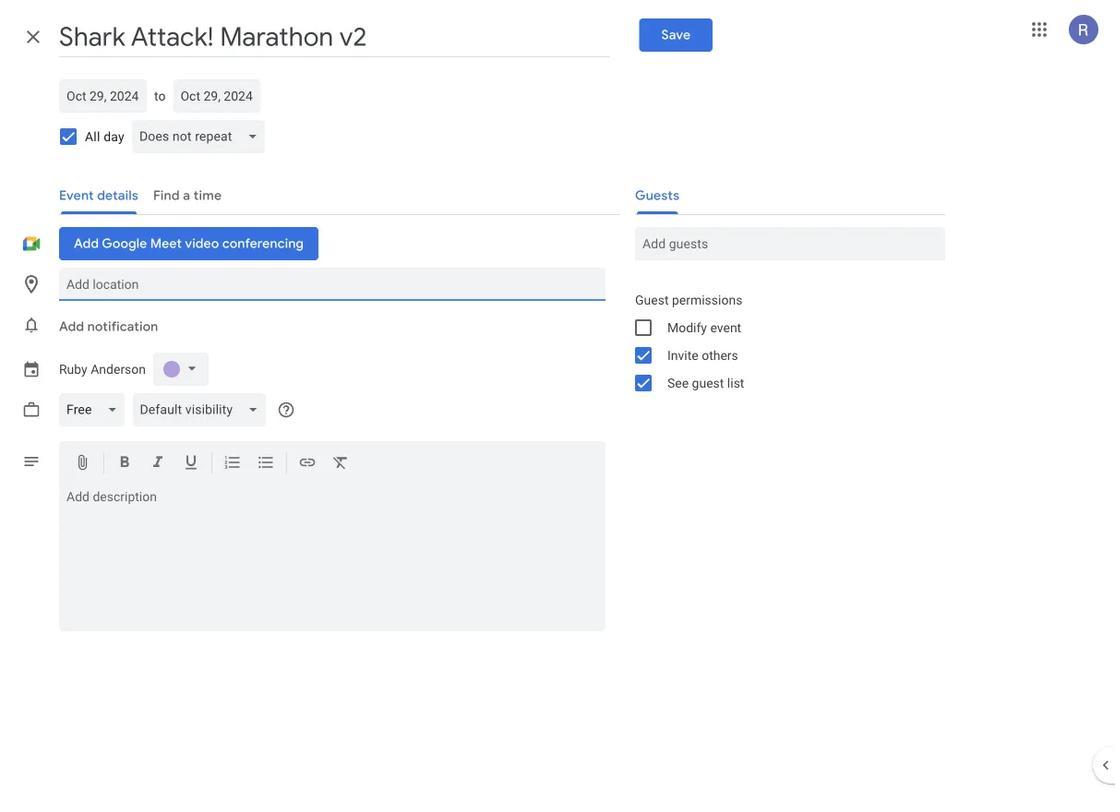 Task type: locate. For each thing, give the bounding box(es) containing it.
Description text field
[[59, 489, 606, 628]]

formatting options toolbar
[[59, 441, 606, 486]]

all
[[85, 129, 100, 144]]

group
[[621, 286, 946, 397]]

Title text field
[[59, 17, 610, 57]]

see
[[668, 375, 689, 391]]

add notification
[[59, 319, 158, 335]]

remove formatting image
[[332, 453, 350, 475]]

see guest list
[[668, 375, 745, 391]]

Start date text field
[[66, 85, 139, 107]]

italic image
[[149, 453, 167, 475]]

add notification button
[[52, 305, 166, 349]]

add
[[59, 319, 84, 335]]

notification
[[87, 319, 158, 335]]

list
[[728, 375, 745, 391]]

guest permissions
[[635, 292, 743, 308]]

None field
[[132, 120, 273, 153], [59, 393, 133, 427], [133, 393, 273, 427], [132, 120, 273, 153], [59, 393, 133, 427], [133, 393, 273, 427]]

permissions
[[672, 292, 743, 308]]

guest
[[635, 292, 669, 308]]

modify event
[[668, 320, 742, 335]]

event
[[711, 320, 742, 335]]

modify
[[668, 320, 707, 335]]

save button
[[639, 18, 713, 52]]

invite
[[668, 348, 699, 363]]

save
[[662, 27, 691, 43]]

others
[[702, 348, 739, 363]]

invite others
[[668, 348, 739, 363]]

ruby anderson
[[59, 362, 146, 377]]



Task type: vqa. For each thing, say whether or not it's contained in the screenshot.
guest
yes



Task type: describe. For each thing, give the bounding box(es) containing it.
underline image
[[182, 453, 200, 475]]

all day
[[85, 129, 125, 144]]

anderson
[[91, 362, 146, 377]]

bold image
[[115, 453, 134, 475]]

insert link image
[[298, 453, 317, 475]]

Location text field
[[66, 268, 598, 301]]

group containing guest permissions
[[621, 286, 946, 397]]

to
[[154, 88, 166, 103]]

ruby
[[59, 362, 87, 377]]

Guests text field
[[643, 227, 938, 260]]

day
[[104, 129, 125, 144]]

bulleted list image
[[257, 453, 275, 475]]

numbered list image
[[223, 453, 242, 475]]

guest
[[692, 375, 724, 391]]

End date text field
[[180, 85, 253, 107]]



